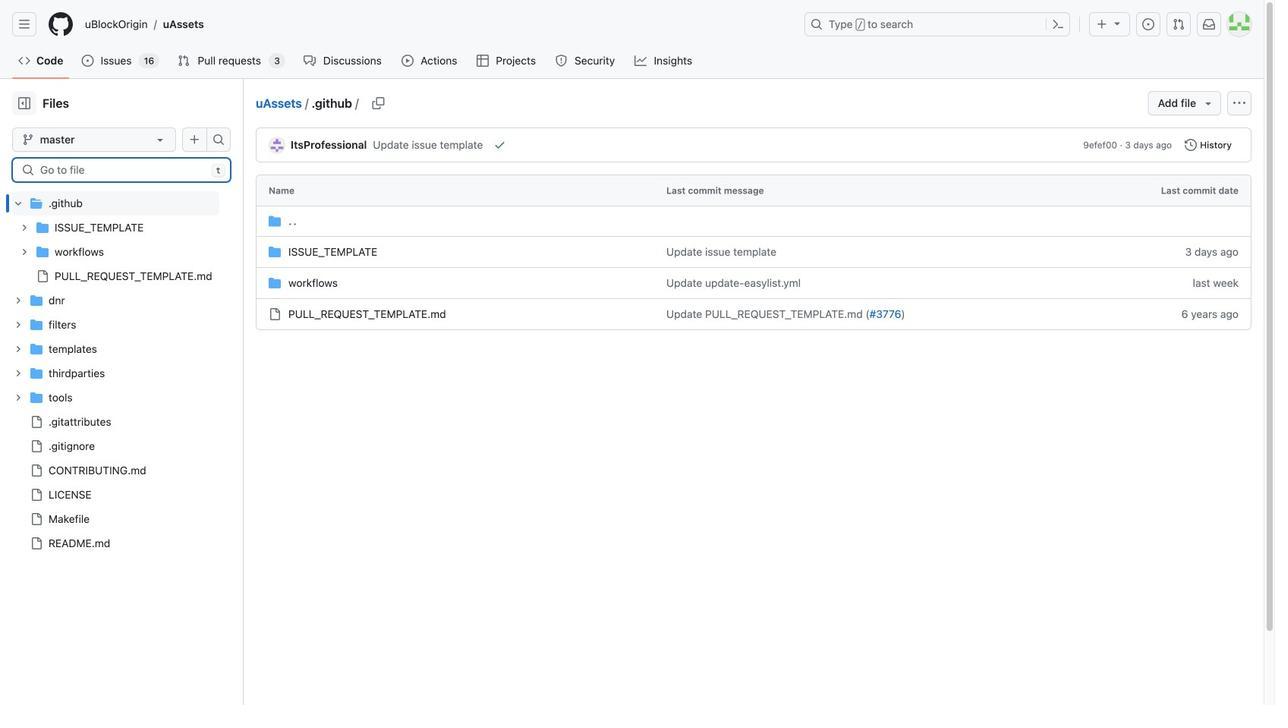 Task type: vqa. For each thing, say whether or not it's contained in the screenshot.
Share at left bottom
no



Task type: locate. For each thing, give the bounding box(es) containing it.
file directory open fill image
[[30, 197, 43, 210]]

0 vertical spatial git pull request image
[[1173, 18, 1185, 30]]

git pull request image
[[1173, 18, 1185, 30], [178, 55, 190, 67]]

git branch image
[[22, 134, 34, 146]]

triangle down image
[[1203, 97, 1215, 109]]

code image
[[18, 55, 30, 67]]

1 horizontal spatial git pull request image
[[1173, 18, 1185, 30]]

1 vertical spatial git pull request image
[[178, 55, 190, 67]]

chevron right image for middle file directory fill icon
[[20, 248, 29, 257]]

0 vertical spatial chevron right image
[[20, 223, 29, 232]]

add file tooltip
[[182, 128, 207, 152]]

issue opened image
[[82, 55, 94, 67]]

0 horizontal spatial git pull request image
[[178, 55, 190, 67]]

file directory fill image
[[36, 222, 49, 234], [36, 246, 49, 258], [30, 392, 43, 404]]

2 file directory fill image from the top
[[30, 319, 43, 331]]

search this repository image
[[213, 134, 225, 146]]

list
[[79, 12, 796, 36]]

graph image
[[635, 55, 647, 67]]

1 vertical spatial file directory fill image
[[36, 246, 49, 258]]

more options image
[[1234, 97, 1246, 109]]

chevron right image
[[20, 248, 29, 257], [14, 296, 23, 305], [14, 320, 23, 330], [14, 369, 23, 378]]

homepage image
[[49, 12, 73, 36]]

command palette image
[[1053, 18, 1065, 30]]

file image
[[36, 270, 49, 282], [30, 440, 43, 453], [30, 465, 43, 477], [30, 513, 43, 526], [30, 538, 43, 550]]

file directory fill image
[[30, 295, 43, 307], [30, 319, 43, 331], [30, 343, 43, 355], [30, 368, 43, 380]]

table image
[[477, 55, 489, 67]]

tree item
[[12, 191, 219, 289]]

chevron right image
[[20, 223, 29, 232], [14, 345, 23, 354], [14, 393, 23, 402]]

0 vertical spatial file directory fill image
[[36, 222, 49, 234]]

file image
[[30, 416, 43, 428], [30, 489, 43, 501]]

add file image
[[189, 134, 201, 146]]

0 vertical spatial file image
[[30, 416, 43, 428]]

files tree
[[12, 191, 219, 556]]

comment discussion image
[[304, 55, 316, 67]]

directory image
[[269, 246, 281, 258]]

play image
[[402, 55, 414, 67]]

1 file directory fill image from the top
[[30, 295, 43, 307]]

2 vertical spatial chevron right image
[[14, 393, 23, 402]]

group
[[12, 216, 219, 289]]

1 vertical spatial file image
[[30, 489, 43, 501]]

git pull request image for issue opened icon
[[1173, 18, 1185, 30]]

shield image
[[556, 55, 568, 67]]



Task type: describe. For each thing, give the bounding box(es) containing it.
copy path image
[[373, 97, 385, 109]]

4 file directory fill image from the top
[[30, 368, 43, 380]]

collapse file tree tooltip
[[12, 91, 36, 115]]

check image
[[494, 139, 506, 151]]

history image
[[1186, 139, 1198, 151]]

notifications image
[[1204, 18, 1216, 30]]

draggable pane splitter slider
[[241, 79, 245, 705]]

1 vertical spatial chevron right image
[[14, 345, 23, 354]]

chevron right image for 1st file directory fill image from the bottom
[[14, 369, 23, 378]]

plus image
[[1097, 18, 1109, 30]]

itsprofessional image
[[270, 138, 285, 153]]

3 file directory fill image from the top
[[30, 343, 43, 355]]

sidebar expand image
[[18, 97, 30, 109]]

search image
[[22, 164, 34, 176]]

sc 9kayk9 0 image
[[269, 215, 281, 227]]

issue opened image
[[1143, 18, 1155, 30]]

chevron right image for third file directory fill image from the bottom of the files tree at the left
[[14, 320, 23, 330]]

git pull request image for issue opened image at the left top
[[178, 55, 190, 67]]

Go to file text field
[[40, 159, 205, 181]]

2 vertical spatial file directory fill image
[[30, 392, 43, 404]]

chevron right image for first file directory fill image
[[14, 296, 23, 305]]

1 file image from the top
[[30, 416, 43, 428]]

triangle down image
[[1112, 17, 1124, 29]]

chevron down image
[[14, 199, 23, 208]]

directory image
[[269, 277, 281, 289]]

2 file image from the top
[[30, 489, 43, 501]]



